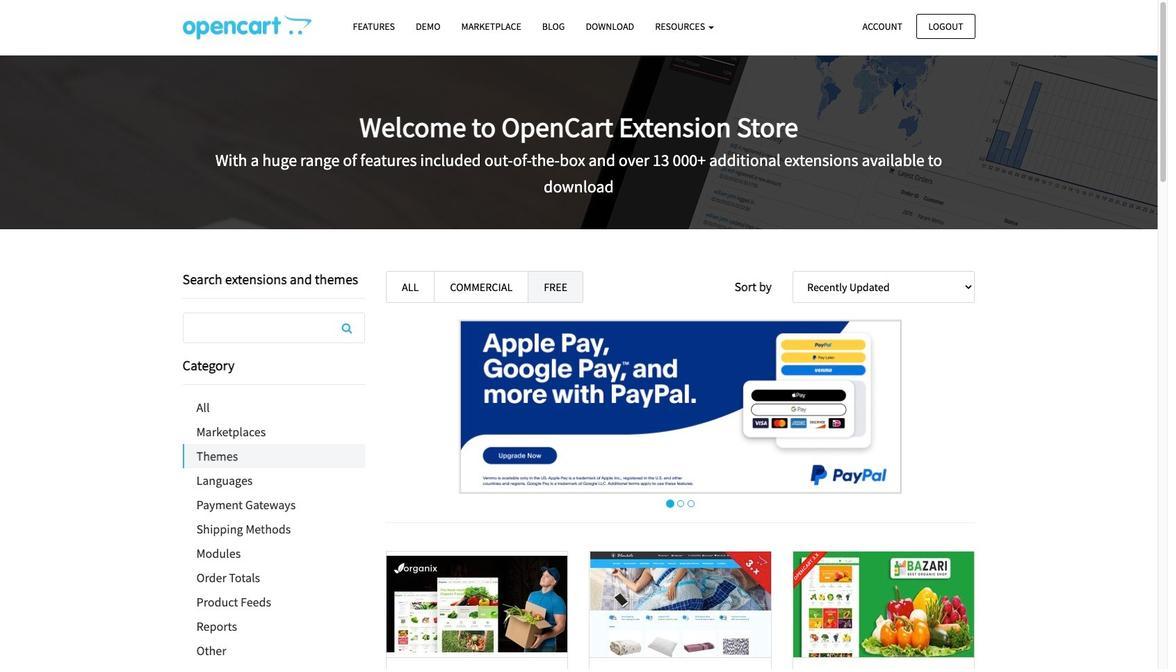 Task type: describe. For each thing, give the bounding box(es) containing it.
search image
[[342, 323, 352, 334]]

bazari organic & grocery ecommrce website te.. image
[[794, 552, 974, 658]]

blankets - bedding, pillows, beauty - responsive.. image
[[590, 552, 771, 658]]



Task type: vqa. For each thing, say whether or not it's contained in the screenshot.
Organic Mega Multi Store Opencart Theme image on the left bottom
yes



Task type: locate. For each thing, give the bounding box(es) containing it.
None text field
[[183, 314, 364, 343]]

paypal payment gateway image
[[459, 320, 902, 494]]

organic mega multi store opencart theme image
[[387, 552, 568, 658]]

opencart themes image
[[183, 15, 311, 40]]



